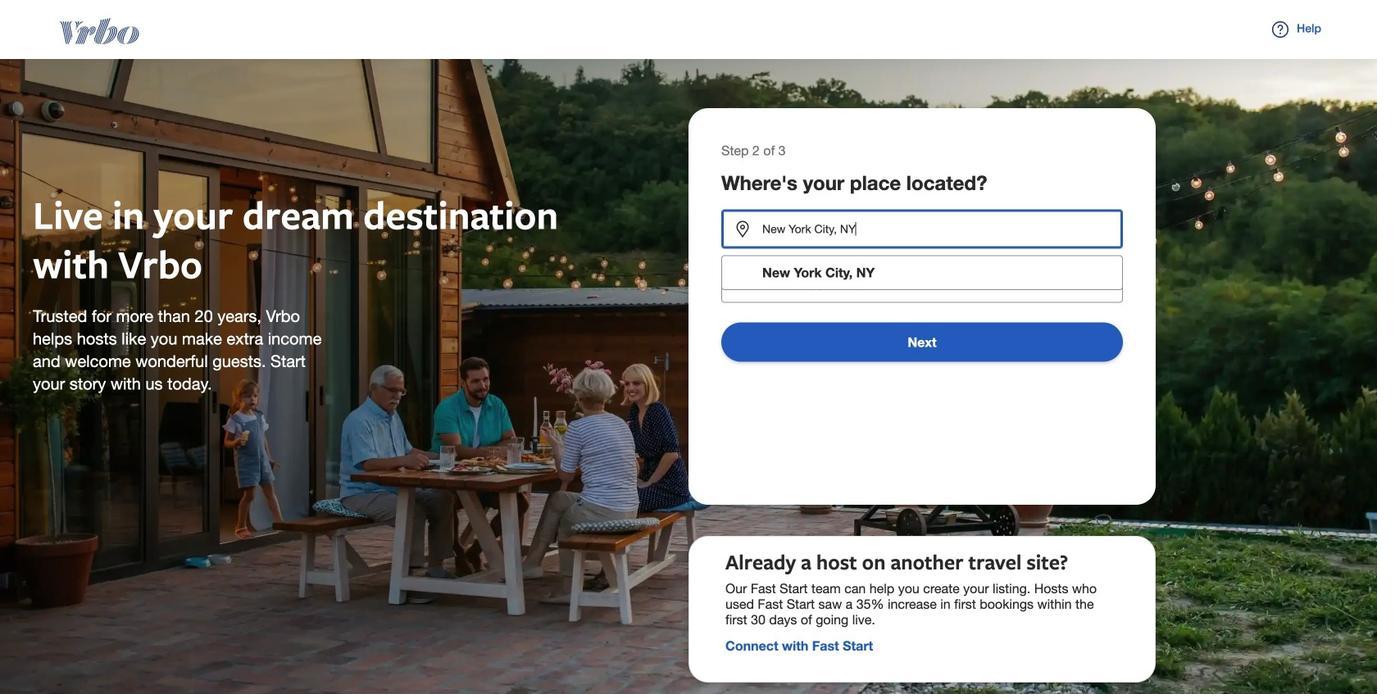 Task type: locate. For each thing, give the bounding box(es) containing it.
vrbo logo image
[[26, 18, 172, 44]]

  text field
[[722, 264, 1124, 303]]

Enter address... text field
[[722, 210, 1124, 249]]



Task type: vqa. For each thing, say whether or not it's contained in the screenshot.
 text box
yes



